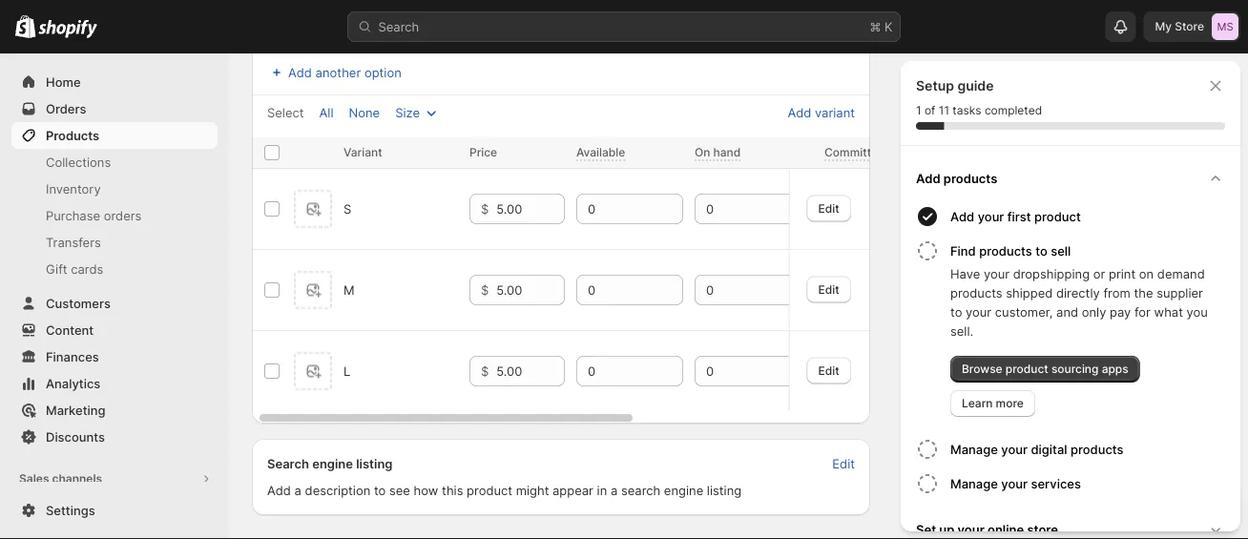 Task type: vqa. For each thing, say whether or not it's contained in the screenshot.
first a from left
yes



Task type: locate. For each thing, give the bounding box(es) containing it.
hand
[[714, 146, 741, 159]]

1 vertical spatial product
[[1006, 362, 1049, 376]]

available
[[577, 146, 626, 159]]

customers link
[[11, 290, 218, 317]]

$ for l
[[481, 364, 489, 379]]

manage your digital products button
[[951, 432, 1233, 467]]

s
[[344, 201, 352, 216]]

and
[[1057, 305, 1079, 319]]

$ text field
[[497, 194, 565, 224], [497, 275, 565, 306]]

add your first product button
[[951, 200, 1233, 234]]

0 horizontal spatial search
[[267, 456, 309, 471]]

add down of
[[917, 171, 941, 186]]

tasks
[[953, 104, 982, 117]]

manage
[[951, 442, 999, 457], [951, 476, 999, 491]]

3 options element from the top
[[344, 364, 351, 379]]

services
[[1031, 476, 1082, 491]]

1 a from the left
[[295, 483, 302, 498]]

0 horizontal spatial l
[[344, 364, 351, 379]]

dropshipping
[[1014, 266, 1090, 281]]

engine right search
[[664, 483, 704, 498]]

0 vertical spatial $ text field
[[497, 194, 565, 224]]

$ text field up $ text field at bottom
[[497, 275, 565, 306]]

product up more
[[1006, 362, 1049, 376]]

3 edit link from the top
[[807, 357, 852, 384]]

in
[[597, 483, 607, 498]]

add left another
[[288, 65, 312, 80]]

0 vertical spatial l
[[383, 16, 390, 30]]

completed
[[985, 104, 1043, 117]]

edit button
[[821, 451, 867, 477]]

to inside have your dropshipping or print on demand products shipped directly from the supplier to your customer, and only pay for what you sell.
[[951, 305, 963, 319]]

gift cards link
[[11, 256, 218, 283]]

1 vertical spatial $ text field
[[497, 275, 565, 306]]

add another option
[[288, 65, 402, 80]]

to
[[1036, 243, 1048, 258], [951, 305, 963, 319], [374, 483, 386, 498]]

$ text field for s
[[497, 194, 565, 224]]

online
[[988, 522, 1025, 537]]

search up option
[[379, 19, 419, 34]]

1 vertical spatial to
[[951, 305, 963, 319]]

your
[[978, 209, 1005, 224], [984, 266, 1010, 281], [966, 305, 992, 319], [1002, 442, 1028, 457], [1002, 476, 1028, 491], [958, 522, 985, 537]]

sourcing
[[1052, 362, 1099, 376]]

cards
[[71, 262, 103, 276]]

a
[[295, 483, 302, 498], [611, 483, 618, 498]]

options element down s
[[344, 283, 355, 297]]

the
[[1135, 285, 1154, 300]]

transfers
[[46, 235, 101, 250]]

0 horizontal spatial listing
[[356, 456, 393, 471]]

add left variant
[[788, 105, 812, 120]]

sales channels
[[19, 472, 102, 486]]

0 vertical spatial listing
[[356, 456, 393, 471]]

on
[[695, 146, 711, 159]]

products down have in the right of the page
[[951, 285, 1003, 300]]

your down find products to sell
[[984, 266, 1010, 281]]

0 vertical spatial search
[[379, 19, 419, 34]]

purchase
[[46, 208, 100, 223]]

your left first
[[978, 209, 1005, 224]]

add inside button
[[917, 171, 941, 186]]

1 $ from the top
[[481, 201, 489, 216]]

1 edit link from the top
[[807, 195, 852, 222]]

might
[[516, 483, 549, 498]]

gift
[[46, 262, 67, 276]]

mark manage your digital products as done image
[[917, 438, 939, 461]]

customer,
[[996, 305, 1053, 319]]

2 vertical spatial edit link
[[807, 357, 852, 384]]

orders
[[46, 101, 86, 116]]

learn
[[962, 397, 993, 411]]

search for search
[[379, 19, 419, 34]]

shopify image
[[15, 15, 36, 38], [38, 20, 98, 39]]

listing up see
[[356, 456, 393, 471]]

manage for manage your digital products
[[951, 442, 999, 457]]

from
[[1104, 285, 1131, 300]]

1 vertical spatial engine
[[664, 483, 704, 498]]

guide
[[958, 78, 994, 94]]

0 vertical spatial engine
[[312, 456, 353, 471]]

my
[[1156, 20, 1172, 33]]

add variant button
[[777, 96, 867, 129]]

product inside add your first product button
[[1035, 209, 1081, 224]]

add products
[[917, 171, 998, 186]]

options element containing s
[[344, 201, 352, 216]]

options element down variant
[[344, 201, 352, 216]]

products up add your first product
[[944, 171, 998, 186]]

manage your services
[[951, 476, 1082, 491]]

1 vertical spatial listing
[[707, 483, 742, 498]]

products down add your first product
[[980, 243, 1033, 258]]

variant
[[344, 146, 382, 159]]

search
[[379, 19, 419, 34], [267, 456, 309, 471]]

on hand
[[695, 146, 741, 159]]

2 horizontal spatial to
[[1036, 243, 1048, 258]]

m up add another option
[[350, 16, 360, 30]]

your up manage your services
[[1002, 442, 1028, 457]]

1 options element from the top
[[344, 201, 352, 216]]

demand
[[1158, 266, 1206, 281]]

2 options element from the top
[[344, 283, 355, 297]]

another
[[316, 65, 361, 80]]

see
[[390, 483, 410, 498]]

a right the in at the bottom left of the page
[[611, 483, 618, 498]]

m down s
[[344, 283, 355, 297]]

1 vertical spatial options element
[[344, 283, 355, 297]]

product right this at left bottom
[[467, 483, 513, 498]]

option
[[365, 65, 402, 80]]

0 horizontal spatial engine
[[312, 456, 353, 471]]

0 vertical spatial $
[[481, 201, 489, 216]]

edit for l
[[819, 363, 840, 377]]

product
[[1035, 209, 1081, 224], [1006, 362, 1049, 376], [467, 483, 513, 498]]

browse product sourcing apps link
[[951, 356, 1141, 383]]

manage for manage your services
[[951, 476, 999, 491]]

3 $ from the top
[[481, 364, 489, 379]]

my store
[[1156, 20, 1205, 33]]

l up search engine listing
[[344, 364, 351, 379]]

edit link for s
[[807, 195, 852, 222]]

first
[[1008, 209, 1032, 224]]

your up sell.
[[966, 305, 992, 319]]

1 $ text field from the top
[[497, 194, 565, 224]]

variant
[[815, 105, 855, 120]]

0 vertical spatial m
[[350, 16, 360, 30]]

print
[[1109, 266, 1136, 281]]

manage down learn in the bottom of the page
[[951, 442, 999, 457]]

2 vertical spatial $
[[481, 364, 489, 379]]

to left see
[[374, 483, 386, 498]]

a left description
[[295, 483, 302, 498]]

1 horizontal spatial a
[[611, 483, 618, 498]]

2 vertical spatial to
[[374, 483, 386, 498]]

search up description
[[267, 456, 309, 471]]

setup guide
[[917, 78, 994, 94]]

1 vertical spatial m
[[344, 283, 355, 297]]

2 edit link from the top
[[807, 276, 852, 303]]

l up option
[[383, 16, 390, 30]]

options element up search engine listing
[[344, 364, 351, 379]]

orders link
[[11, 95, 218, 122]]

add
[[288, 65, 312, 80], [788, 105, 812, 120], [917, 171, 941, 186], [951, 209, 975, 224], [267, 483, 291, 498]]

your down manage your digital products
[[1002, 476, 1028, 491]]

all
[[319, 105, 334, 120]]

add up find
[[951, 209, 975, 224]]

1 horizontal spatial to
[[951, 305, 963, 319]]

or
[[1094, 266, 1106, 281]]

1 of 11 tasks completed
[[917, 104, 1043, 117]]

learn more link
[[951, 390, 1036, 417]]

0 vertical spatial to
[[1036, 243, 1048, 258]]

1 horizontal spatial shopify image
[[38, 20, 98, 39]]

products link
[[11, 122, 218, 149]]

marketing link
[[11, 397, 218, 424]]

all button
[[308, 99, 345, 126]]

setup
[[917, 78, 955, 94]]

what
[[1155, 305, 1184, 319]]

listing
[[356, 456, 393, 471], [707, 483, 742, 498]]

0 vertical spatial manage
[[951, 442, 999, 457]]

$ text field down price
[[497, 194, 565, 224]]

none button
[[337, 99, 392, 126]]

1 horizontal spatial search
[[379, 19, 419, 34]]

1 manage from the top
[[951, 442, 999, 457]]

add down search engine listing
[[267, 483, 291, 498]]

listing right search
[[707, 483, 742, 498]]

1 vertical spatial search
[[267, 456, 309, 471]]

2 vertical spatial options element
[[344, 364, 351, 379]]

product up sell
[[1035, 209, 1081, 224]]

0 vertical spatial product
[[1035, 209, 1081, 224]]

1 vertical spatial $
[[481, 283, 489, 297]]

to left sell
[[1036, 243, 1048, 258]]

m
[[350, 16, 360, 30], [344, 283, 355, 297]]

engine up description
[[312, 456, 353, 471]]

add products button
[[909, 158, 1233, 200]]

description
[[305, 483, 371, 498]]

2 manage from the top
[[951, 476, 999, 491]]

0 vertical spatial options element
[[344, 201, 352, 216]]

to up sell.
[[951, 305, 963, 319]]

1 vertical spatial manage
[[951, 476, 999, 491]]

0 horizontal spatial to
[[374, 483, 386, 498]]

edit
[[819, 201, 840, 215], [819, 282, 840, 296], [819, 363, 840, 377], [833, 456, 855, 471]]

orders
[[104, 208, 142, 223]]

content link
[[11, 317, 218, 344]]

manage right mark manage your services as done icon
[[951, 476, 999, 491]]

None number field
[[577, 194, 655, 224], [695, 194, 773, 224], [577, 275, 655, 306], [695, 275, 773, 306], [577, 356, 655, 387], [695, 356, 773, 387], [577, 194, 655, 224], [695, 194, 773, 224], [577, 275, 655, 306], [695, 275, 773, 306], [577, 356, 655, 387], [695, 356, 773, 387]]

0 vertical spatial edit link
[[807, 195, 852, 222]]

mark find products to sell as done image
[[917, 240, 939, 263]]

1 vertical spatial edit link
[[807, 276, 852, 303]]

add another option button
[[256, 59, 413, 86]]

options element
[[344, 201, 352, 216], [344, 283, 355, 297], [344, 364, 351, 379]]

inventory link
[[11, 176, 218, 202]]

2 $ text field from the top
[[497, 275, 565, 306]]

finances
[[46, 349, 99, 364]]

0 horizontal spatial a
[[295, 483, 302, 498]]

options element containing m
[[344, 283, 355, 297]]

discounts link
[[11, 424, 218, 451]]

1 horizontal spatial engine
[[664, 483, 704, 498]]

2 $ from the top
[[481, 283, 489, 297]]



Task type: describe. For each thing, give the bounding box(es) containing it.
1 horizontal spatial listing
[[707, 483, 742, 498]]

⌘ k
[[870, 19, 893, 34]]

$ text field
[[497, 356, 565, 387]]

my store image
[[1212, 13, 1239, 40]]

edit inside 'button'
[[833, 456, 855, 471]]

$ text field for m
[[497, 275, 565, 306]]

have your dropshipping or print on demand products shipped directly from the supplier to your customer, and only pay for what you sell.
[[951, 266, 1208, 338]]

you
[[1187, 305, 1208, 319]]

to inside button
[[1036, 243, 1048, 258]]

1 horizontal spatial l
[[383, 16, 390, 30]]

analytics
[[46, 376, 101, 391]]

up
[[940, 522, 955, 537]]

products up manage your services button
[[1071, 442, 1124, 457]]

setup guide dialog
[[901, 61, 1241, 539]]

search for search engine listing
[[267, 456, 309, 471]]

size
[[395, 105, 420, 120]]

on
[[1140, 266, 1154, 281]]

product inside "browse product sourcing apps" link
[[1006, 362, 1049, 376]]

mark manage your services as done image
[[917, 473, 939, 495]]

set
[[917, 522, 937, 537]]

more
[[996, 397, 1024, 411]]

store
[[1028, 522, 1059, 537]]

products
[[46, 128, 99, 143]]

0 horizontal spatial shopify image
[[15, 15, 36, 38]]

edit for s
[[819, 201, 840, 215]]

find products to sell element
[[913, 264, 1233, 417]]

store
[[1175, 20, 1205, 33]]

your for digital
[[1002, 442, 1028, 457]]

products inside have your dropshipping or print on demand products shipped directly from the supplier to your customer, and only pay for what you sell.
[[951, 285, 1003, 300]]

for
[[1135, 305, 1151, 319]]

add variant
[[788, 105, 855, 120]]

transfers link
[[11, 229, 218, 256]]

your for first
[[978, 209, 1005, 224]]

⌘
[[870, 19, 882, 34]]

find
[[951, 243, 976, 258]]

options element containing l
[[344, 364, 351, 379]]

directly
[[1057, 285, 1100, 300]]

digital
[[1031, 442, 1068, 457]]

inventory
[[46, 181, 101, 196]]

committed
[[825, 146, 886, 159]]

have
[[951, 266, 981, 281]]

price
[[470, 146, 498, 159]]

2 vertical spatial product
[[467, 483, 513, 498]]

your for dropshipping
[[984, 266, 1010, 281]]

shipped
[[1006, 285, 1053, 300]]

sell
[[1051, 243, 1071, 258]]

purchase orders
[[46, 208, 142, 223]]

gift cards
[[46, 262, 103, 276]]

add for add your first product
[[951, 209, 975, 224]]

your for services
[[1002, 476, 1028, 491]]

analytics link
[[11, 370, 218, 397]]

size button
[[384, 99, 453, 126]]

add for add another option
[[288, 65, 312, 80]]

add for add a description to see how this product might appear in a search engine listing
[[267, 483, 291, 498]]

of
[[925, 104, 936, 117]]

$ for s
[[481, 201, 489, 216]]

manage your services button
[[951, 467, 1233, 501]]

11
[[939, 104, 950, 117]]

sales channels button
[[11, 466, 218, 493]]

your right up
[[958, 522, 985, 537]]

set up your online store
[[917, 522, 1059, 537]]

find products to sell
[[951, 243, 1071, 258]]

select
[[267, 105, 304, 120]]

settings link
[[11, 497, 218, 524]]

only
[[1082, 305, 1107, 319]]

edit link for m
[[807, 276, 852, 303]]

set up your online store button
[[909, 509, 1233, 539]]

products inside button
[[944, 171, 998, 186]]

how
[[414, 483, 439, 498]]

$ for m
[[481, 283, 489, 297]]

finances link
[[11, 344, 218, 370]]

this
[[442, 483, 463, 498]]

browse
[[962, 362, 1003, 376]]

none
[[349, 105, 380, 120]]

learn more
[[962, 397, 1024, 411]]

2 a from the left
[[611, 483, 618, 498]]

marketing
[[46, 403, 106, 418]]

collections link
[[11, 149, 218, 176]]

edit link for l
[[807, 357, 852, 384]]

manage your digital products
[[951, 442, 1124, 457]]

k
[[885, 19, 893, 34]]

purchase orders link
[[11, 202, 218, 229]]

search
[[621, 483, 661, 498]]

browse product sourcing apps
[[962, 362, 1129, 376]]

find products to sell button
[[951, 234, 1233, 264]]

home
[[46, 74, 81, 89]]

content
[[46, 323, 94, 337]]

supplier
[[1157, 285, 1204, 300]]

add for add variant
[[788, 105, 812, 120]]

edit for m
[[819, 282, 840, 296]]

add for add products
[[917, 171, 941, 186]]

search engine listing
[[267, 456, 393, 471]]

home link
[[11, 69, 218, 95]]

1
[[917, 104, 922, 117]]

sales
[[19, 472, 49, 486]]

add your first product
[[951, 209, 1081, 224]]

sell.
[[951, 324, 974, 338]]

1 vertical spatial l
[[344, 364, 351, 379]]



